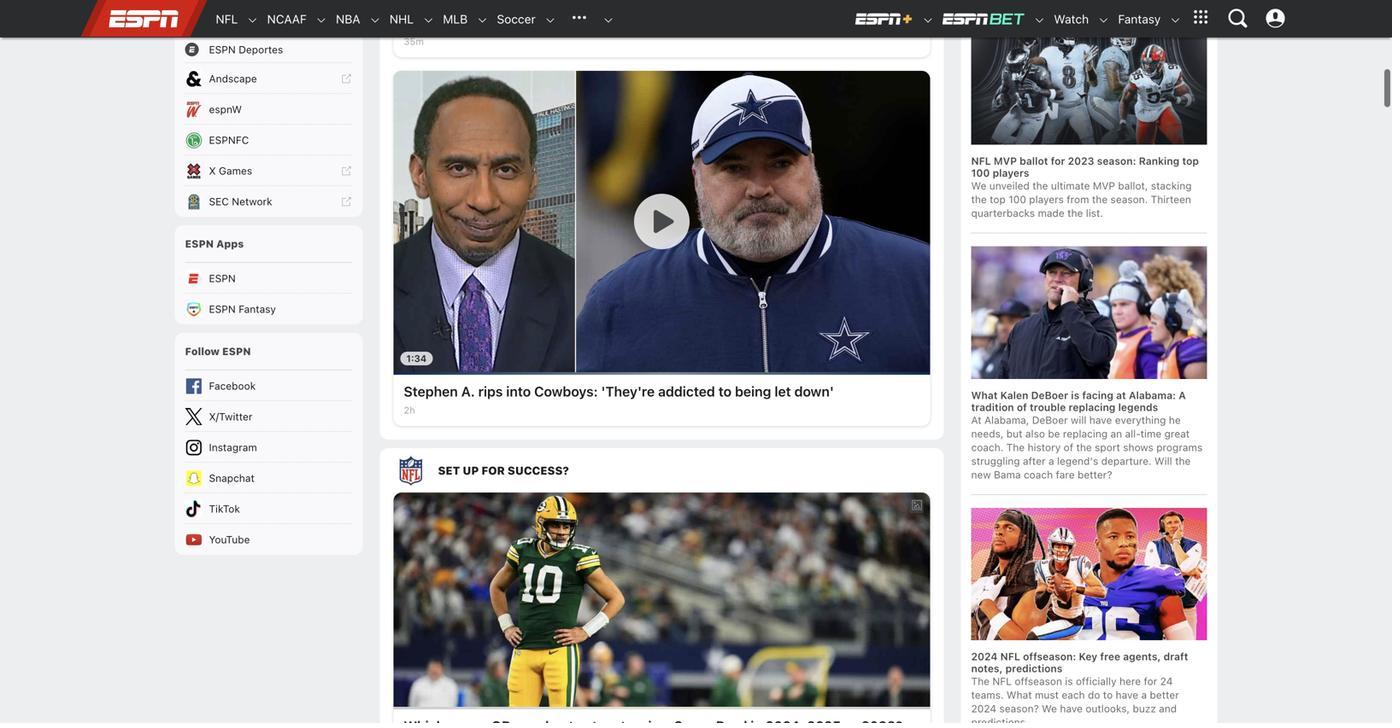 Task type: describe. For each thing, give the bounding box(es) containing it.
here
[[1120, 676, 1141, 688]]

and
[[1159, 703, 1177, 715]]

agents,
[[1123, 651, 1161, 663]]

we inside nfl mvp ballot for 2023 season: ranking top 100 players we unveiled the ultimate mvp ballot, stacking the top 100 players from the season. thirteen quarterbacks made the list.
[[971, 180, 987, 192]]

key
[[1079, 651, 1098, 663]]

but
[[1007, 428, 1023, 440]]

0 horizontal spatial top
[[990, 194, 1006, 206]]

follow espn
[[185, 346, 251, 358]]

ballot,
[[1118, 180, 1148, 192]]

free
[[1100, 651, 1121, 663]]

addicted
[[658, 384, 715, 400]]

espn sites
[[185, 11, 243, 23]]

do
[[1088, 690, 1100, 702]]

2024 nfl offseason: key free agents, draft notes, predictions the nfl offseason is officially here for 24 teams. what must each do to have a better 2024 season? we have outlooks, buzz and predictions.
[[971, 651, 1188, 724]]

officially
[[1076, 676, 1117, 688]]

x
[[209, 165, 216, 177]]

1 vertical spatial mvp
[[1093, 180, 1115, 192]]

list.
[[1086, 207, 1103, 219]]

nhl
[[390, 12, 414, 26]]

thirteen
[[1151, 194, 1191, 206]]

the down "ballot"
[[1033, 180, 1048, 192]]

35m
[[404, 36, 424, 47]]

espn deportes link
[[175, 36, 363, 63]]

espn for espn apps
[[185, 238, 214, 250]]

legends
[[1118, 401, 1158, 413]]

what kalen deboer is facing at alabama: a tradition of trouble replacing legends link
[[971, 390, 1186, 413]]

better?
[[1078, 469, 1112, 481]]

legend's
[[1057, 455, 1099, 467]]

sites
[[216, 11, 243, 23]]

new
[[971, 469, 991, 481]]

'they're
[[601, 384, 655, 400]]

nfl mvp ballot for 2023 season: ranking top 100 players we unveiled the ultimate mvp ballot, stacking the top 100 players from the season. thirteen quarterbacks made the list.
[[971, 155, 1199, 219]]

from
[[1067, 194, 1089, 206]]

nfl inside nfl mvp ballot for 2023 season: ranking top 100 players we unveiled the ultimate mvp ballot, stacking the top 100 players from the season. thirteen quarterbacks made the list.
[[971, 155, 991, 167]]

departure.
[[1101, 455, 1152, 467]]

stephen for stephen a. rips into cowboys: 'they're addicted to being let down'
[[404, 384, 458, 400]]

sport
[[1095, 442, 1120, 454]]

he
[[1169, 414, 1181, 426]]

tradition
[[971, 401, 1014, 413]]

the up list. at the top
[[1092, 194, 1108, 206]]

success?
[[508, 465, 569, 477]]

at
[[971, 414, 982, 426]]

fare
[[1056, 469, 1075, 481]]

draft
[[1164, 651, 1188, 663]]

2 vertical spatial have
[[1060, 703, 1083, 715]]

nhl link
[[381, 1, 414, 38]]

made
[[1038, 207, 1065, 219]]

for inside nfl mvp ballot for 2023 season: ranking top 100 players we unveiled the ultimate mvp ballot, stacking the top 100 players from the season. thirteen quarterbacks made the list.
[[1051, 155, 1065, 167]]

watch link
[[1046, 1, 1089, 38]]

the inside stephen a.'s reaction to mccarthy's 'championship' quote is one for the ages 35m
[[846, 15, 867, 31]]

offseason
[[1015, 676, 1062, 688]]

after
[[1023, 455, 1046, 467]]

the up legend's
[[1076, 442, 1092, 454]]

predictions
[[1006, 663, 1063, 675]]

kalen
[[1001, 390, 1029, 401]]

one
[[797, 15, 821, 31]]

24
[[1160, 676, 1173, 688]]

have inside what kalen deboer is facing at alabama: a tradition of trouble replacing legends at alabama, deboer will have everything he needs, but also be replacing an all-time great coach. the history of the sport shows programs struggling after a legend's departure. will the new bama coach fare better?
[[1090, 414, 1112, 426]]

x/twitter link
[[175, 402, 363, 432]]

instagram link
[[175, 432, 363, 463]]

mlb link
[[434, 1, 468, 38]]

soccer
[[497, 12, 536, 26]]

season?
[[1000, 703, 1039, 715]]

quote
[[742, 15, 780, 31]]

espnw
[[209, 103, 242, 115]]

offseason:
[[1023, 651, 1076, 663]]

2 horizontal spatial have
[[1116, 690, 1139, 702]]

nfl down notes,
[[993, 676, 1012, 688]]

espn fantasy link
[[175, 294, 363, 325]]

watch
[[1054, 12, 1089, 26]]

to inside 2024 nfl offseason: key free agents, draft notes, predictions the nfl offseason is officially here for 24 teams. what must each do to have a better 2024 season? we have outlooks, buzz and predictions.
[[1103, 690, 1113, 702]]

at
[[1116, 390, 1126, 401]]

espn for espn
[[209, 273, 236, 285]]

time
[[1141, 428, 1162, 440]]

alabama,
[[985, 414, 1029, 426]]

0 vertical spatial deboer
[[1031, 390, 1068, 401]]

andscape
[[209, 73, 257, 85]]

coach.
[[971, 442, 1004, 454]]

the inside what kalen deboer is facing at alabama: a tradition of trouble replacing legends at alabama, deboer will have everything he needs, but also be replacing an all-time great coach. the history of the sport shows programs struggling after a legend's departure. will the new bama coach fare better?
[[1007, 442, 1025, 454]]

buzz
[[1133, 703, 1156, 715]]

0 vertical spatial 100
[[971, 167, 990, 179]]

espn link
[[175, 263, 363, 294]]

also
[[1026, 428, 1045, 440]]

ultimate
[[1051, 180, 1090, 192]]

being
[[735, 384, 771, 400]]

is inside 2024 nfl offseason: key free agents, draft notes, predictions the nfl offseason is officially here for 24 teams. what must each do to have a better 2024 season? we have outlooks, buzz and predictions.
[[1065, 676, 1073, 688]]

1 horizontal spatial fantasy
[[1118, 12, 1161, 26]]

0 vertical spatial top
[[1182, 155, 1199, 167]]

trouble
[[1030, 401, 1066, 413]]

espn apps
[[185, 238, 244, 250]]

will
[[1155, 455, 1172, 467]]

notes,
[[971, 663, 1003, 675]]

espn right follow
[[222, 346, 251, 358]]

to inside "stephen a. rips into cowboys: 'they're addicted to being let down' 2h"
[[719, 384, 732, 400]]



Task type: locate. For each thing, give the bounding box(es) containing it.
what up season? at the right bottom of the page
[[1007, 690, 1032, 702]]

2 vertical spatial for
[[1144, 676, 1157, 688]]

1 vertical spatial deboer
[[1032, 414, 1068, 426]]

what inside what kalen deboer is facing at alabama: a tradition of trouble replacing legends at alabama, deboer will have everything he needs, but also be replacing an all-time great coach. the history of the sport shows programs struggling after a legend's departure. will the new bama coach fare better?
[[971, 390, 998, 401]]

to inside stephen a.'s reaction to mccarthy's 'championship' quote is one for the ages 35m
[[545, 15, 558, 31]]

0 vertical spatial players
[[993, 167, 1029, 179]]

espn for espn sites
[[185, 11, 214, 23]]

1 vertical spatial to
[[719, 384, 732, 400]]

season:
[[1097, 155, 1136, 167]]

fantasy link
[[1110, 1, 1161, 38]]

the
[[846, 15, 867, 31], [1033, 180, 1048, 192], [971, 194, 987, 206], [1092, 194, 1108, 206], [1068, 207, 1083, 219], [1076, 442, 1092, 454], [1175, 455, 1191, 467]]

what kalen deboer is facing at alabama: a tradition of trouble replacing legends at alabama, deboer will have everything he needs, but also be replacing an all-time great coach. the history of the sport shows programs struggling after a legend's departure. will the new bama coach fare better?
[[971, 390, 1203, 481]]

have down the each
[[1060, 703, 1083, 715]]

nfl up espn deportes
[[216, 12, 238, 26]]

0 vertical spatial to
[[545, 15, 558, 31]]

1 horizontal spatial top
[[1182, 155, 1199, 167]]

what up at
[[971, 390, 998, 401]]

100 up unveiled
[[971, 167, 990, 179]]

we
[[971, 180, 987, 192], [1042, 703, 1057, 715]]

tiktok
[[209, 503, 240, 515]]

fantasy right watch
[[1118, 12, 1161, 26]]

1 2024 from the top
[[971, 651, 998, 663]]

players up unveiled
[[993, 167, 1029, 179]]

struggling
[[971, 455, 1020, 467]]

have
[[1090, 414, 1112, 426], [1116, 690, 1139, 702], [1060, 703, 1083, 715]]

espn for espn fantasy
[[209, 303, 236, 315]]

the
[[1007, 442, 1025, 454], [971, 676, 990, 688]]

is inside stephen a.'s reaction to mccarthy's 'championship' quote is one for the ages 35m
[[783, 15, 794, 31]]

to right soccer
[[545, 15, 558, 31]]

0 vertical spatial what
[[971, 390, 998, 401]]

top up stacking
[[1182, 155, 1199, 167]]

0 vertical spatial is
[[783, 15, 794, 31]]

to
[[545, 15, 558, 31], [719, 384, 732, 400], [1103, 690, 1113, 702]]

a.
[[461, 384, 475, 400]]

mccarthy's
[[561, 15, 636, 31]]

for right one
[[824, 15, 843, 31]]

ballot
[[1020, 155, 1048, 167]]

predictions.
[[971, 717, 1029, 724]]

stephen for stephen a.'s reaction to mccarthy's 'championship' quote is one for the ages
[[404, 15, 458, 31]]

is up the each
[[1065, 676, 1073, 688]]

100 down unveiled
[[1009, 194, 1026, 206]]

instagram
[[209, 442, 257, 454]]

0 horizontal spatial we
[[971, 180, 987, 192]]

games
[[219, 165, 252, 177]]

0 horizontal spatial mvp
[[994, 155, 1017, 167]]

0 vertical spatial stephen
[[404, 15, 458, 31]]

0 horizontal spatial have
[[1060, 703, 1083, 715]]

for left 2023
[[1051, 155, 1065, 167]]

0 vertical spatial of
[[1017, 401, 1027, 413]]

sec
[[209, 196, 229, 208]]

stephen inside stephen a.'s reaction to mccarthy's 'championship' quote is one for the ages 35m
[[404, 15, 458, 31]]

1 vertical spatial for
[[1051, 155, 1065, 167]]

1 vertical spatial what
[[1007, 690, 1032, 702]]

the up quarterbacks
[[971, 194, 987, 206]]

1 vertical spatial stephen
[[404, 384, 458, 400]]

2024 nfl offseason: key free agents, draft notes, predictions link
[[971, 651, 1188, 675]]

stephen up 35m
[[404, 15, 458, 31]]

a inside what kalen deboer is facing at alabama: a tradition of trouble replacing legends at alabama, deboer will have everything he needs, but also be replacing an all-time great coach. the history of the sport shows programs struggling after a legend's departure. will the new bama coach fare better?
[[1049, 455, 1054, 467]]

programs
[[1157, 442, 1203, 454]]

down'
[[795, 384, 834, 400]]

1 vertical spatial have
[[1116, 690, 1139, 702]]

facebook link
[[175, 371, 363, 402]]

2 stephen from the top
[[404, 384, 458, 400]]

espnw link
[[175, 94, 363, 125]]

ncaaf
[[267, 12, 307, 26]]

have up the an
[[1090, 414, 1112, 426]]

1 stephen from the top
[[404, 15, 458, 31]]

season.
[[1111, 194, 1148, 206]]

1 horizontal spatial mvp
[[1093, 180, 1115, 192]]

0 vertical spatial replacing
[[1069, 401, 1116, 413]]

youtube link
[[175, 525, 363, 556]]

mvp down "nfl mvp ballot for 2023 season: ranking top 100 players" link
[[1093, 180, 1115, 192]]

espn left apps
[[185, 238, 214, 250]]

deboer down the trouble
[[1032, 414, 1068, 426]]

deboer right kalen
[[1031, 390, 1068, 401]]

must
[[1035, 690, 1059, 702]]

top up quarterbacks
[[990, 194, 1006, 206]]

is inside what kalen deboer is facing at alabama: a tradition of trouble replacing legends at alabama, deboer will have everything he needs, but also be replacing an all-time great coach. the history of the sport shows programs struggling after a legend's departure. will the new bama coach fare better?
[[1071, 390, 1080, 401]]

quarterbacks
[[971, 207, 1035, 219]]

1 horizontal spatial of
[[1064, 442, 1074, 454]]

2 2024 from the top
[[971, 703, 997, 715]]

espn inside "link"
[[209, 303, 236, 315]]

tiktok link
[[175, 494, 363, 525]]

the down notes,
[[971, 676, 990, 688]]

youtube
[[209, 534, 250, 546]]

espnfc link
[[175, 125, 363, 156]]

1 horizontal spatial what
[[1007, 690, 1032, 702]]

for
[[482, 465, 505, 477]]

mvp up unveiled
[[994, 155, 1017, 167]]

0 vertical spatial 2024
[[971, 651, 998, 663]]

each
[[1062, 690, 1085, 702]]

nba
[[336, 12, 360, 26]]

a inside 2024 nfl offseason: key free agents, draft notes, predictions the nfl offseason is officially here for 24 teams. what must each do to have a better 2024 season? we have outlooks, buzz and predictions.
[[1141, 690, 1147, 702]]

1 vertical spatial a
[[1141, 690, 1147, 702]]

players
[[993, 167, 1029, 179], [1029, 194, 1064, 206]]

the down programs
[[1175, 455, 1191, 467]]

to left being
[[719, 384, 732, 400]]

1 vertical spatial we
[[1042, 703, 1057, 715]]

1 vertical spatial the
[[971, 676, 990, 688]]

apps
[[216, 238, 244, 250]]

1 vertical spatial of
[[1064, 442, 1074, 454]]

the down but
[[1007, 442, 1025, 454]]

0 vertical spatial a
[[1049, 455, 1054, 467]]

to up outlooks,
[[1103, 690, 1113, 702]]

andscape link
[[175, 63, 363, 94]]

soccer link
[[488, 1, 536, 38]]

espn down apps
[[209, 273, 236, 285]]

x games link
[[175, 156, 363, 186]]

2023
[[1068, 155, 1094, 167]]

of
[[1017, 401, 1027, 413], [1064, 442, 1074, 454]]

the left ages
[[846, 15, 867, 31]]

ages
[[871, 15, 902, 31]]

is left facing
[[1071, 390, 1080, 401]]

nfl link
[[207, 1, 238, 38]]

sec network link
[[175, 186, 363, 217]]

replacing down will
[[1063, 428, 1108, 440]]

what inside 2024 nfl offseason: key free agents, draft notes, predictions the nfl offseason is officially here for 24 teams. what must each do to have a better 2024 season? we have outlooks, buzz and predictions.
[[1007, 690, 1032, 702]]

0 horizontal spatial a
[[1049, 455, 1054, 467]]

0 vertical spatial we
[[971, 180, 987, 192]]

1 vertical spatial top
[[990, 194, 1006, 206]]

mlb
[[443, 12, 468, 26]]

history
[[1028, 442, 1061, 454]]

0 horizontal spatial 100
[[971, 167, 990, 179]]

have down here
[[1116, 690, 1139, 702]]

0 vertical spatial fantasy
[[1118, 12, 1161, 26]]

a up "buzz"
[[1141, 690, 1147, 702]]

font before image
[[185, 43, 202, 56]]

needs,
[[971, 428, 1004, 440]]

1 horizontal spatial a
[[1141, 690, 1147, 702]]

replacing up will
[[1069, 401, 1116, 413]]

2024 up teams.
[[971, 651, 998, 663]]

top
[[1182, 155, 1199, 167], [990, 194, 1006, 206]]

espn deportes
[[209, 44, 283, 56]]

an
[[1111, 428, 1122, 440]]

reaction
[[488, 15, 542, 31]]

nfl up unveiled
[[971, 155, 991, 167]]

we inside 2024 nfl offseason: key free agents, draft notes, predictions the nfl offseason is officially here for 24 teams. what must each do to have a better 2024 season? we have outlooks, buzz and predictions.
[[1042, 703, 1057, 715]]

0 vertical spatial mvp
[[994, 155, 1017, 167]]

1 horizontal spatial the
[[1007, 442, 1025, 454]]

2 horizontal spatial for
[[1144, 676, 1157, 688]]

2 vertical spatial to
[[1103, 690, 1113, 702]]

sec network
[[209, 196, 272, 208]]

1 horizontal spatial for
[[1051, 155, 1065, 167]]

will
[[1071, 414, 1087, 426]]

be
[[1048, 428, 1060, 440]]

a.'s
[[461, 15, 485, 31]]

unveiled
[[990, 180, 1030, 192]]

1 vertical spatial fantasy
[[239, 303, 276, 315]]

espn left sites
[[185, 11, 214, 23]]

for left 24
[[1144, 676, 1157, 688]]

nfl inside 'link'
[[216, 12, 238, 26]]

bama
[[994, 469, 1021, 481]]

100
[[971, 167, 990, 179], [1009, 194, 1026, 206]]

for inside 2024 nfl offseason: key free agents, draft notes, predictions the nfl offseason is officially here for 24 teams. what must each do to have a better 2024 season? we have outlooks, buzz and predictions.
[[1144, 676, 1157, 688]]

0 horizontal spatial for
[[824, 15, 843, 31]]

x/twitter
[[209, 411, 253, 423]]

the inside 2024 nfl offseason: key free agents, draft notes, predictions the nfl offseason is officially here for 24 teams. what must each do to have a better 2024 season? we have outlooks, buzz and predictions.
[[971, 676, 990, 688]]

is left one
[[783, 15, 794, 31]]

up
[[463, 465, 479, 477]]

1 horizontal spatial to
[[719, 384, 732, 400]]

0 vertical spatial the
[[1007, 442, 1025, 454]]

for inside stephen a.'s reaction to mccarthy's 'championship' quote is one for the ages 35m
[[824, 15, 843, 31]]

the down from
[[1068, 207, 1083, 219]]

espn up follow espn
[[209, 303, 236, 315]]

1:34
[[406, 353, 427, 365]]

1 vertical spatial 100
[[1009, 194, 1026, 206]]

players up the made on the top right of page
[[1029, 194, 1064, 206]]

1 horizontal spatial have
[[1090, 414, 1112, 426]]

stephen
[[404, 15, 458, 31], [404, 384, 458, 400]]

2 horizontal spatial to
[[1103, 690, 1113, 702]]

a down history
[[1049, 455, 1054, 467]]

replacing
[[1069, 401, 1116, 413], [1063, 428, 1108, 440]]

0 horizontal spatial of
[[1017, 401, 1027, 413]]

1 vertical spatial replacing
[[1063, 428, 1108, 440]]

fantasy down espn link on the top
[[239, 303, 276, 315]]

set up for success?
[[438, 465, 569, 477]]

0 horizontal spatial the
[[971, 676, 990, 688]]

nfl up the offseason
[[1001, 651, 1020, 663]]

0 horizontal spatial fantasy
[[239, 303, 276, 315]]

stephen up 2h
[[404, 384, 458, 400]]

coach
[[1024, 469, 1053, 481]]

we down "must"
[[1042, 703, 1057, 715]]

1 vertical spatial 2024
[[971, 703, 997, 715]]

espn right font before image on the left top of the page
[[209, 44, 236, 56]]

stephen inside "stephen a. rips into cowboys: 'they're addicted to being let down' 2h"
[[404, 384, 458, 400]]

stacking
[[1151, 180, 1192, 192]]

of up alabama, at the right bottom of the page
[[1017, 401, 1027, 413]]

0 vertical spatial have
[[1090, 414, 1112, 426]]

teams.
[[971, 690, 1004, 702]]

alabama:
[[1129, 390, 1176, 401]]

of up legend's
[[1064, 442, 1074, 454]]

1 vertical spatial is
[[1071, 390, 1080, 401]]

0 horizontal spatial to
[[545, 15, 558, 31]]

0 vertical spatial for
[[824, 15, 843, 31]]

facing
[[1082, 390, 1114, 401]]

we left unveiled
[[971, 180, 987, 192]]

0 horizontal spatial what
[[971, 390, 998, 401]]

espnfc
[[209, 134, 249, 146]]

espn fantasy
[[209, 303, 276, 315]]

2 vertical spatial is
[[1065, 676, 1073, 688]]

1 horizontal spatial we
[[1042, 703, 1057, 715]]

nfl mvp ballot for 2023 season: ranking top 100 players link
[[971, 155, 1199, 179]]

2024 down teams.
[[971, 703, 997, 715]]

stephen a.'s reaction to mccarthy's 'championship' quote is one for the ages 35m
[[404, 15, 902, 47]]

1 horizontal spatial 100
[[1009, 194, 1026, 206]]

fantasy inside "link"
[[239, 303, 276, 315]]

deboer
[[1031, 390, 1068, 401], [1032, 414, 1068, 426]]

ranking
[[1139, 155, 1180, 167]]

fantasy
[[1118, 12, 1161, 26], [239, 303, 276, 315]]

'championship'
[[639, 15, 739, 31]]

1 vertical spatial players
[[1029, 194, 1064, 206]]

espn for espn deportes
[[209, 44, 236, 56]]



Task type: vqa. For each thing, say whether or not it's contained in the screenshot.
Signed WR Jaelon Darden, CB Vincent Gray, RB John Kelly Jr., TE Zaire Mitchell-Paden, T Justin Murray, DEs Lonnie Phelps and Isaiah Thomas, LB Charlie Thomas III and DT Chris Williams to futures contracts for 2024.'s Signed
no



